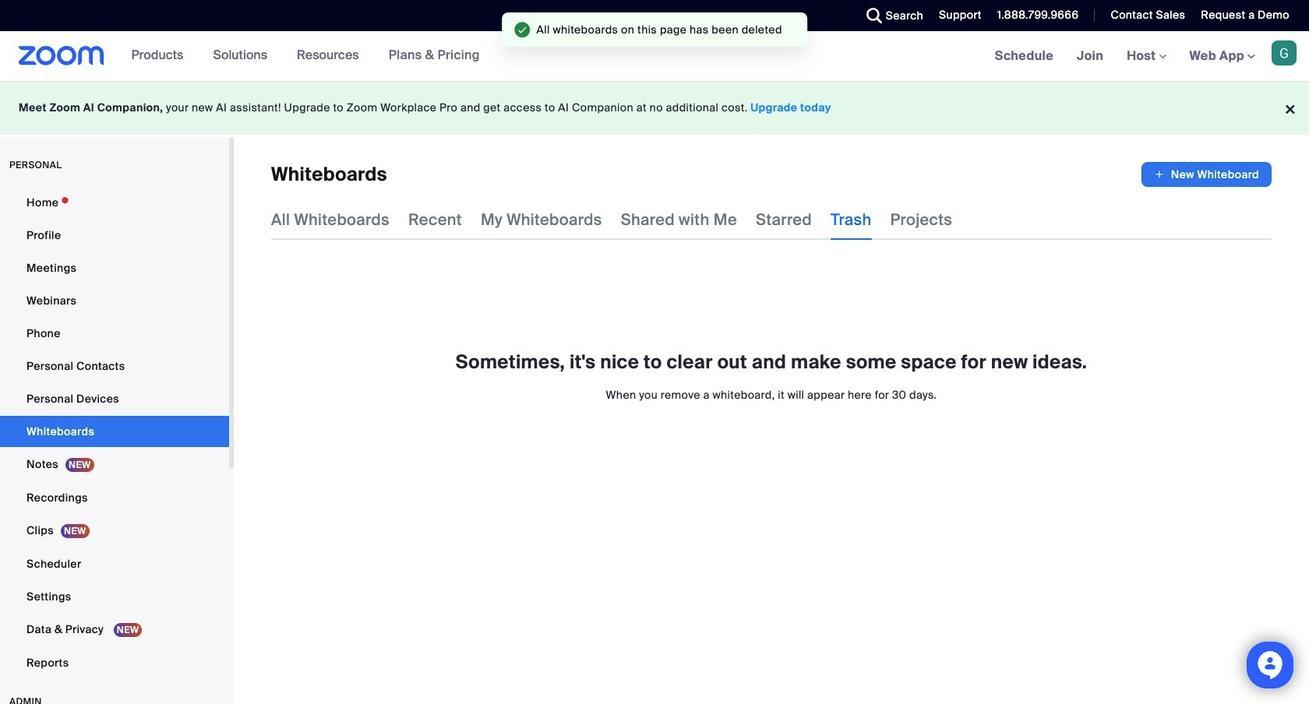 Task type: vqa. For each thing, say whether or not it's contained in the screenshot.
the Show Personal Meeting ID icon
no



Task type: locate. For each thing, give the bounding box(es) containing it.
meetings navigation
[[983, 31, 1310, 82]]

success image
[[515, 22, 531, 37]]

tabs of all whiteboard page tab list
[[271, 200, 953, 240]]

profile picture image
[[1272, 41, 1297, 65]]

banner
[[0, 31, 1310, 82]]

footer
[[0, 81, 1310, 135]]

application
[[1142, 162, 1272, 187]]



Task type: describe. For each thing, give the bounding box(es) containing it.
zoom logo image
[[19, 46, 104, 65]]

product information navigation
[[120, 31, 492, 81]]

personal menu menu
[[0, 187, 229, 680]]

add image
[[1154, 167, 1165, 182]]



